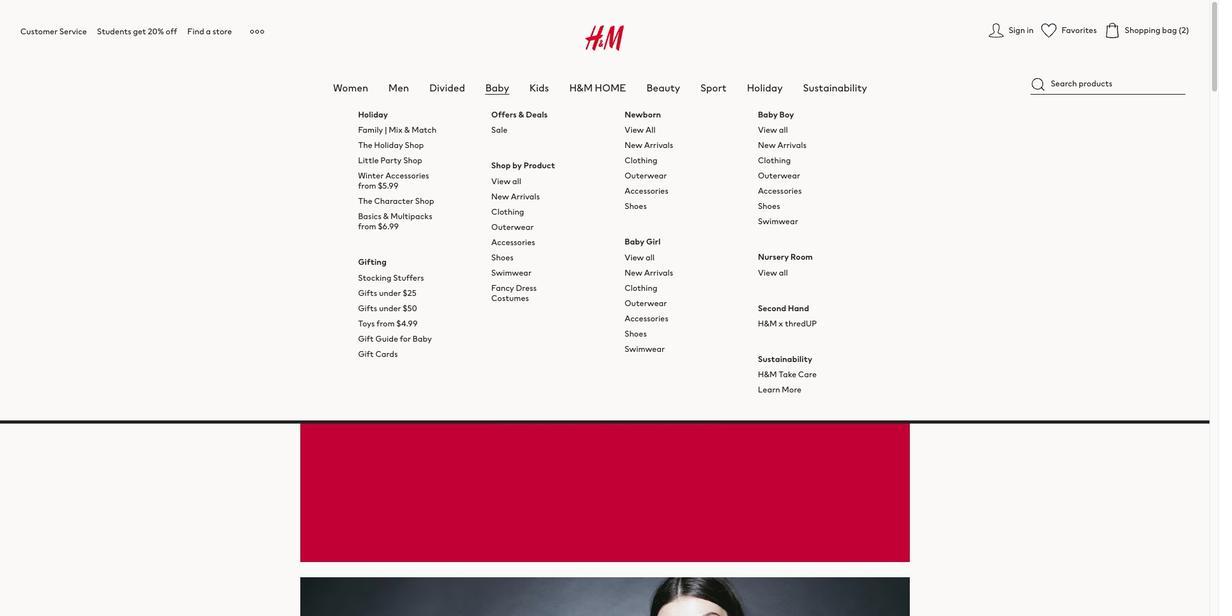 Task type: vqa. For each thing, say whether or not it's contained in the screenshot.


Task type: describe. For each thing, give the bounding box(es) containing it.
gifting stocking stuffers gifts under $25 gifts under $50 toys from $4.99 gift guide for baby gift cards
[[358, 256, 432, 360]]

basics & multipacks from $6.99 link
[[358, 210, 443, 233]]

x
[[779, 317, 783, 329]]

2 under from the top
[[379, 302, 401, 314]]

h&m inside second hand h&m x thredup
[[758, 317, 777, 329]]

sport
[[701, 80, 727, 95]]

view all link
[[625, 124, 656, 136]]

shop by product view all new arrivals clothing outerwear accessories shoes swimwear fancy dress costumes
[[491, 160, 555, 304]]

women
[[333, 80, 368, 95]]

swimwear link for shop by product view all new arrivals clothing outerwear accessories shoes swimwear fancy dress costumes
[[491, 266, 532, 278]]

clothing inside shop by product view all new arrivals clothing outerwear accessories shoes swimwear fancy dress costumes
[[491, 205, 524, 218]]

view for baby girl view all new arrivals clothing outerwear accessories shoes swimwear
[[625, 251, 644, 263]]

match
[[412, 124, 437, 136]]

sustainability for sustainability
[[803, 80, 867, 95]]

girl
[[646, 236, 661, 248]]

sustainability h&m take care learn more
[[758, 353, 817, 396]]

get
[[133, 25, 146, 37]]

arrivals inside shop by product view all new arrivals clothing outerwear accessories shoes swimwear fancy dress costumes
[[511, 190, 540, 202]]

baby inside the gifting stocking stuffers gifts under $25 gifts under $50 toys from $4.99 gift guide for baby gift cards
[[413, 332, 432, 345]]

1 vertical spatial winter
[[531, 306, 619, 345]]

for inside the gifting stocking stuffers gifts under $25 gifts under $50 toys from $4.99 gift guide for baby gift cards
[[400, 332, 411, 345]]

clothing link for girl
[[625, 282, 658, 294]]

arrivals inside baby girl view all new arrivals clothing outerwear accessories shoes swimwear
[[644, 266, 673, 278]]

students get 20% off
[[97, 25, 177, 37]]

stocking stuffers link
[[358, 272, 424, 284]]

hand
[[788, 302, 809, 314]]

view inside the newborn view all new arrivals clothing outerwear accessories shoes
[[625, 124, 644, 136]]

shoes inside baby boy view all new arrivals clothing outerwear accessories shoes swimwear
[[758, 200, 780, 212]]

shoes inside baby girl view all new arrivals clothing outerwear accessories shoes swimwear
[[625, 327, 647, 339]]

from inside the gifting stocking stuffers gifts under $25 gifts under $50 toys from $4.99 gift guide for baby gift cards
[[377, 317, 395, 329]]

a for store
[[206, 25, 211, 37]]

clothing link for by
[[491, 205, 524, 218]]

newborn
[[625, 109, 661, 121]]

$50
[[403, 302, 417, 314]]

$40
[[430, 124, 445, 136]]

baby for baby girl view all new arrivals clothing outerwear accessories shoes swimwear
[[625, 236, 645, 248]]

sustainability link
[[803, 80, 867, 95]]

new inside baby boy view all new arrivals clothing outerwear accessories shoes swimwear
[[758, 139, 776, 151]]

holiday family | mix & match the holiday shop little party shop winter accessories from $5.99 the character shop basics & multipacks from $6.99
[[358, 109, 437, 233]]

view all link for boy
[[758, 124, 788, 136]]

customer service
[[20, 25, 87, 37]]

2 the from the top
[[358, 195, 373, 207]]

kids link
[[530, 80, 549, 95]]

become a h&m member link
[[559, 124, 650, 136]]

1 gifts from the top
[[358, 287, 377, 299]]

holiday link
[[747, 80, 783, 95]]

accessories inside baby boy view all new arrivals clothing outerwear accessories shoes swimwear
[[758, 185, 802, 197]]

to
[[445, 337, 474, 375]]

gifting
[[358, 256, 387, 268]]

holiday for holiday
[[747, 80, 783, 95]]

$5.99
[[378, 180, 399, 192]]

gifts under $50 link
[[358, 302, 417, 314]]

find a store
[[187, 25, 232, 37]]

divided link
[[429, 80, 465, 95]]

swimwear link for baby girl view all new arrivals clothing outerwear accessories shoes swimwear
[[625, 343, 665, 355]]

accessories inside holiday family | mix & match the holiday shop little party shop winter accessories from $5.99 the character shop basics & multipacks from $6.99
[[385, 170, 429, 182]]

60%
[[479, 337, 534, 375]]

free shipping over $40 link
[[358, 124, 445, 136]]

fancy dress costumes link
[[491, 282, 576, 304]]

guide
[[376, 332, 398, 345]]

second hand h&m x thredup
[[758, 302, 817, 329]]

shoes link for baby boy view all new arrivals clothing outerwear accessories shoes swimwear
[[758, 200, 780, 212]]

customer
[[20, 25, 58, 37]]

h&m home
[[570, 80, 626, 95]]

1 gift from the top
[[358, 332, 374, 345]]

sport link
[[701, 80, 727, 95]]

little
[[358, 154, 379, 167]]

toys
[[358, 317, 375, 329]]

view all link for girl
[[625, 251, 655, 263]]

h&m left member
[[598, 124, 617, 136]]

family | mix & match link
[[358, 124, 437, 136]]

shop up multipacks
[[415, 195, 434, 207]]

2 gifts from the top
[[358, 302, 377, 314]]

winter inside holiday family | mix & match the holiday shop little party shop winter accessories from $5.99 the character shop basics & multipacks from $6.99
[[358, 170, 384, 182]]

accessories link for baby girl view all new arrivals clothing outerwear accessories shoes swimwear
[[625, 312, 669, 324]]

shop inside shop by product view all new arrivals clothing outerwear accessories shoes swimwear fancy dress costumes
[[491, 160, 511, 172]]

learn
[[758, 384, 780, 396]]

outerwear inside baby girl view all new arrivals clothing outerwear accessories shoes swimwear
[[625, 297, 667, 309]]

new arrivals link for girl
[[625, 266, 673, 278]]

all inside shop by product view all new arrivals clothing outerwear accessories shoes swimwear fancy dress costumes
[[512, 175, 521, 187]]

accessories link for newborn view all new arrivals clothing outerwear accessories shoes
[[625, 185, 669, 197]]

costumes
[[491, 292, 529, 304]]

member
[[619, 124, 650, 136]]

1 under from the top
[[379, 287, 401, 299]]

clothing inside baby boy view all new arrivals clothing outerwear accessories shoes swimwear
[[758, 154, 791, 167]]

unlock
[[543, 296, 586, 309]]

view for baby boy view all new arrivals clothing outerwear accessories shoes swimwear
[[758, 124, 777, 136]]

new arrivals link for view
[[625, 139, 673, 151]]

swimwear for baby boy view all new arrivals clothing outerwear accessories shoes swimwear
[[758, 215, 798, 228]]

clothing inside the newborn view all new arrivals clothing outerwear accessories shoes
[[625, 154, 658, 167]]

cards
[[376, 348, 398, 360]]

service
[[59, 25, 87, 37]]

thredup
[[785, 317, 817, 329]]

new inside shop by product view all new arrivals clothing outerwear accessories shoes swimwear fancy dress costumes
[[491, 190, 509, 202]]

new arrivals link for boy
[[758, 139, 807, 151]]

new inside baby girl view all new arrivals clothing outerwear accessories shoes swimwear
[[625, 266, 643, 278]]

h&m inside the sustainability h&m take care learn more
[[758, 368, 777, 380]]

dress
[[516, 282, 537, 294]]

home
[[595, 80, 626, 95]]

h&m x thredup link
[[758, 317, 817, 329]]

20%
[[148, 25, 164, 37]]

boy
[[780, 109, 794, 121]]

swimwear inside shop by product view all new arrivals clothing outerwear accessories shoes swimwear fancy dress costumes
[[491, 266, 532, 278]]

arrivals inside baby boy view all new arrivals clothing outerwear accessories shoes swimwear
[[778, 139, 807, 151]]

view for nursery room view all
[[758, 266, 777, 278]]

take
[[779, 368, 797, 380]]

swimwear link for baby boy view all new arrivals clothing outerwear accessories shoes swimwear
[[758, 215, 798, 228]]

deals
[[526, 109, 548, 121]]

bag
[[1162, 24, 1177, 36]]

0 horizontal spatial in
[[609, 337, 632, 375]]

shipping
[[377, 124, 410, 136]]

new inside the newborn view all new arrivals clothing outerwear accessories shoes
[[625, 139, 643, 151]]

shoes inside shop by product view all new arrivals clothing outerwear accessories shoes swimwear fancy dress costumes
[[491, 251, 514, 263]]

stuffers
[[393, 272, 424, 284]]

shop right party
[[403, 154, 422, 167]]

shopping bag (2)
[[1125, 24, 1190, 36]]

2 gift from the top
[[358, 348, 374, 360]]

women link
[[333, 80, 368, 95]]

winter sale
[[531, 306, 679, 345]]

shopping
[[1125, 24, 1161, 36]]

clothing link for view
[[625, 154, 658, 167]]

basics
[[358, 210, 382, 222]]

newborn view all new arrivals clothing outerwear accessories shoes
[[625, 109, 673, 212]]

the holiday shop link
[[358, 139, 424, 151]]

divided
[[429, 80, 465, 95]]

sustainability for sustainability h&m take care learn more
[[758, 353, 813, 365]]

today only unlock early access
[[543, 283, 667, 309]]

multipacks
[[391, 210, 432, 222]]

download for android link
[[597, 402, 714, 424]]

party
[[381, 154, 402, 167]]

android
[[670, 405, 709, 420]]



Task type: locate. For each thing, give the bounding box(es) containing it.
2 horizontal spatial swimwear link
[[758, 215, 798, 228]]

all down nursery
[[779, 266, 788, 278]]

character
[[374, 195, 414, 207]]

view all link for by
[[491, 175, 521, 187]]

1 vertical spatial gift
[[358, 348, 374, 360]]

& left deals
[[519, 109, 524, 121]]

winter down today
[[531, 306, 619, 345]]

arrivals down boy
[[778, 139, 807, 151]]

view down holiday link
[[758, 124, 777, 136]]

care
[[798, 368, 817, 380]]

0 vertical spatial in
[[1027, 24, 1034, 36]]

1 vertical spatial holiday
[[358, 109, 388, 121]]

1 vertical spatial a
[[591, 124, 596, 136]]

0 vertical spatial holiday
[[747, 80, 783, 95]]

download left ios
[[501, 405, 551, 420]]

baby left girl on the right top of page
[[625, 236, 645, 248]]

sustainability inside the sustainability h&m take care learn more
[[758, 353, 813, 365]]

h&m
[[570, 80, 593, 95], [598, 124, 617, 136], [758, 317, 777, 329], [688, 337, 752, 375], [758, 368, 777, 380]]

view
[[625, 124, 644, 136], [758, 124, 777, 136], [491, 175, 511, 187], [625, 251, 644, 263], [758, 266, 777, 278]]

baby inside baby boy view all new arrivals clothing outerwear accessories shoes swimwear
[[758, 109, 778, 121]]

clothing down by
[[491, 205, 524, 218]]

baby down $4.99
[[413, 332, 432, 345]]

arrivals inside the newborn view all new arrivals clothing outerwear accessories shoes
[[644, 139, 673, 151]]

campaign image image
[[300, 577, 910, 616]]

1 vertical spatial gifts
[[358, 302, 377, 314]]

in inside button
[[1027, 24, 1034, 36]]

accessories link for shop by product view all new arrivals clothing outerwear accessories shoes swimwear fancy dress costumes
[[491, 236, 535, 248]]

1 horizontal spatial download
[[602, 405, 652, 420]]

second
[[758, 302, 787, 314]]

baby for baby boy view all new arrivals clothing outerwear accessories shoes swimwear
[[758, 109, 778, 121]]

beauty
[[647, 80, 680, 95]]

0 vertical spatial gifts
[[358, 287, 377, 299]]

2 vertical spatial holiday
[[374, 139, 403, 151]]

from left $5.99
[[358, 180, 376, 192]]

swimwear link up nursery
[[758, 215, 798, 228]]

for down $4.99
[[400, 332, 411, 345]]

shoes up girl on the right top of page
[[625, 200, 647, 212]]

swimwear inside baby girl view all new arrivals clothing outerwear accessories shoes swimwear
[[625, 343, 665, 355]]

h&m home link
[[570, 80, 626, 95]]

holiday up little party shop link
[[374, 139, 403, 151]]

view down nursery
[[758, 266, 777, 278]]

off inside header.primary.navigation element
[[166, 25, 177, 37]]

swimwear up the fancy
[[491, 266, 532, 278]]

shop left by
[[491, 160, 511, 172]]

view all link down boy
[[758, 124, 788, 136]]

2 vertical spatial swimwear link
[[625, 343, 665, 355]]

1 horizontal spatial for
[[553, 405, 567, 420]]

0 vertical spatial sale
[[491, 124, 508, 136]]

from up guide
[[377, 317, 395, 329]]

clothing link down view all link
[[625, 154, 658, 167]]

1 the from the top
[[358, 139, 373, 151]]

gift down toys
[[358, 332, 374, 345]]

holiday up the 'family'
[[358, 109, 388, 121]]

h&m left home
[[570, 80, 593, 95]]

outerwear link for girl
[[625, 297, 667, 309]]

in right is
[[609, 337, 632, 375]]

new arrivals link down by
[[491, 190, 540, 202]]

toys from $4.99 link
[[358, 317, 418, 329]]

0 vertical spatial swimwear link
[[758, 215, 798, 228]]

& inside the offers & deals sale
[[519, 109, 524, 121]]

1 vertical spatial swimwear link
[[491, 266, 532, 278]]

download for download for ios
[[501, 405, 551, 420]]

2 vertical spatial swimwear
[[625, 343, 665, 355]]

0 vertical spatial &
[[519, 109, 524, 121]]

& right mix
[[404, 124, 410, 136]]

all for baby boy
[[779, 124, 788, 136]]

all for baby girl
[[646, 251, 655, 263]]

1 vertical spatial from
[[358, 221, 376, 233]]

download for android
[[602, 405, 709, 420]]

arrivals down all
[[644, 139, 673, 151]]

2 download from the left
[[602, 405, 652, 420]]

sale down 'only'
[[625, 306, 679, 345]]

view up 'only'
[[625, 251, 644, 263]]

for left android
[[654, 405, 668, 420]]

sale down offers
[[491, 124, 508, 136]]

more
[[782, 384, 802, 396]]

1 vertical spatial in
[[609, 337, 632, 375]]

h&m take care link
[[758, 368, 817, 380]]

is
[[584, 337, 604, 375]]

0 horizontal spatial &
[[383, 210, 389, 222]]

winter down little
[[358, 170, 384, 182]]

0 vertical spatial swimwear
[[758, 215, 798, 228]]

download for download for android
[[602, 405, 652, 420]]

view inside shop by product view all new arrivals clothing outerwear accessories shoes swimwear fancy dress costumes
[[491, 175, 511, 187]]

shoes inside the newborn view all new arrivals clothing outerwear accessories shoes
[[625, 200, 647, 212]]

1 vertical spatial swimwear
[[491, 266, 532, 278]]

clothing link down boy
[[758, 154, 791, 167]]

1 vertical spatial sustainability
[[758, 353, 813, 365]]

shoes down access
[[625, 327, 647, 339]]

off left is
[[540, 337, 579, 375]]

clothing link down by
[[491, 205, 524, 218]]

beauty link
[[647, 80, 680, 95]]

accessories inside the newborn view all new arrivals clothing outerwear accessories shoes
[[625, 185, 669, 197]]

baby link
[[486, 80, 509, 95]]

new arrivals link down boy
[[758, 139, 807, 151]]

h&m right the
[[688, 337, 752, 375]]

all down boy
[[779, 124, 788, 136]]

view down sale link
[[491, 175, 511, 187]]

outerwear link down by
[[491, 221, 534, 233]]

1 vertical spatial under
[[379, 302, 401, 314]]

a right find
[[206, 25, 211, 37]]

1 horizontal spatial in
[[1027, 24, 1034, 36]]

shop down the over
[[405, 139, 424, 151]]

0 horizontal spatial sale
[[491, 124, 508, 136]]

baby up offers
[[486, 80, 509, 95]]

outerwear down by
[[491, 221, 534, 233]]

holiday for holiday family | mix & match the holiday shop little party shop winter accessories from $5.99 the character shop basics & multipacks from $6.99
[[358, 109, 388, 121]]

swimwear down access
[[625, 343, 665, 355]]

$4.99
[[396, 317, 418, 329]]

the up the basics at the top left
[[358, 195, 373, 207]]

gifts up toys
[[358, 302, 377, 314]]

baby
[[486, 80, 509, 95], [758, 109, 778, 121], [625, 236, 645, 248], [413, 332, 432, 345]]

learn more link
[[758, 384, 802, 396]]

in right sign in the right of the page
[[1027, 24, 1034, 36]]

for for download for android
[[654, 405, 668, 420]]

shoes up the fancy
[[491, 251, 514, 263]]

outerwear down 'only'
[[625, 297, 667, 309]]

1 download from the left
[[501, 405, 551, 420]]

0 vertical spatial the
[[358, 139, 373, 151]]

outerwear down all
[[625, 170, 667, 182]]

view left all
[[625, 124, 644, 136]]

shoes link for shop by product view all new arrivals clothing outerwear accessories shoes swimwear fancy dress costumes
[[491, 251, 514, 263]]

1 vertical spatial off
[[540, 337, 579, 375]]

shoes link up girl on the right top of page
[[625, 200, 647, 212]]

the down free
[[358, 139, 373, 151]]

view inside baby boy view all new arrivals clothing outerwear accessories shoes swimwear
[[758, 124, 777, 136]]

favorites link
[[1042, 23, 1097, 38]]

download right ios
[[602, 405, 652, 420]]

winter accessories from $5.99 link
[[358, 170, 443, 192]]

0 horizontal spatial winter
[[358, 170, 384, 182]]

under up toys from $4.99 link
[[379, 302, 401, 314]]

mix
[[389, 124, 403, 136]]

0 horizontal spatial off
[[166, 25, 177, 37]]

all down girl on the right top of page
[[646, 251, 655, 263]]

sustainability
[[803, 80, 867, 95], [758, 353, 813, 365]]

winter
[[358, 170, 384, 182], [531, 306, 619, 345]]

& right the basics at the top left
[[383, 210, 389, 222]]

shoes link
[[625, 200, 647, 212], [758, 200, 780, 212], [491, 251, 514, 263], [625, 327, 647, 339]]

shoes link up the fancy
[[491, 251, 514, 263]]

view all link down by
[[491, 175, 521, 187]]

find
[[187, 25, 204, 37]]

1 vertical spatial sale
[[625, 306, 679, 345]]

become
[[559, 124, 590, 136]]

a right become
[[591, 124, 596, 136]]

view all link down nursery
[[758, 266, 788, 278]]

swimwear up nursery
[[758, 215, 798, 228]]

new arrivals link for by
[[491, 190, 540, 202]]

over
[[412, 124, 428, 136]]

all inside baby boy view all new arrivals clothing outerwear accessories shoes swimwear
[[779, 124, 788, 136]]

early
[[590, 296, 622, 309]]

for for download for ios
[[553, 405, 567, 420]]

1 horizontal spatial a
[[591, 124, 596, 136]]

under
[[379, 287, 401, 299], [379, 302, 401, 314]]

offers & deals sale
[[491, 109, 548, 136]]

0 vertical spatial under
[[379, 287, 401, 299]]

0 vertical spatial from
[[358, 180, 376, 192]]

1 horizontal spatial swimwear link
[[625, 343, 665, 355]]

new arrivals link down all
[[625, 139, 673, 151]]

fancy
[[491, 282, 514, 294]]

2 vertical spatial from
[[377, 317, 395, 329]]

the
[[638, 337, 682, 375]]

view inside baby girl view all new arrivals clothing outerwear accessories shoes swimwear
[[625, 251, 644, 263]]

accessories inside baby girl view all new arrivals clothing outerwear accessories shoes swimwear
[[625, 312, 669, 324]]

clothing down boy
[[758, 154, 791, 167]]

all down by
[[512, 175, 521, 187]]

new arrivals link up 'only'
[[625, 266, 673, 278]]

0 vertical spatial winter
[[358, 170, 384, 182]]

Search products search field
[[1031, 74, 1186, 95]]

clothing down view all link
[[625, 154, 658, 167]]

holiday up boy
[[747, 80, 783, 95]]

gifts down stocking on the top
[[358, 287, 377, 299]]

find a store link
[[187, 25, 232, 37]]

|
[[385, 124, 387, 136]]

h&m left x on the right bottom of the page
[[758, 317, 777, 329]]

outerwear link for boy
[[758, 170, 800, 182]]

0 horizontal spatial swimwear
[[491, 266, 532, 278]]

outerwear link for view
[[625, 170, 667, 182]]

swimwear for baby girl view all new arrivals clothing outerwear accessories shoes swimwear
[[625, 343, 665, 355]]

outerwear inside baby boy view all new arrivals clothing outerwear accessories shoes swimwear
[[758, 170, 800, 182]]

baby for baby
[[486, 80, 509, 95]]

outerwear inside shop by product view all new arrivals clothing outerwear accessories shoes swimwear fancy dress costumes
[[491, 221, 534, 233]]

outerwear link for by
[[491, 221, 534, 233]]

the
[[358, 139, 373, 151], [358, 195, 373, 207]]

outerwear link down boy
[[758, 170, 800, 182]]

swimwear link up the fancy
[[491, 266, 532, 278]]

1 horizontal spatial swimwear
[[625, 343, 665, 355]]

view inside nursery room view all
[[758, 266, 777, 278]]

outerwear inside the newborn view all new arrivals clothing outerwear accessories shoes
[[625, 170, 667, 182]]

in
[[1027, 24, 1034, 36], [609, 337, 632, 375]]

0 vertical spatial gift
[[358, 332, 374, 345]]

gifts
[[358, 287, 377, 299], [358, 302, 377, 314]]

0 horizontal spatial for
[[400, 332, 411, 345]]

holiday
[[747, 80, 783, 95], [358, 109, 388, 121], [374, 139, 403, 151]]

free
[[358, 124, 375, 136]]

2 horizontal spatial &
[[519, 109, 524, 121]]

ios
[[569, 405, 586, 420]]

students
[[97, 25, 131, 37]]

view all link down girl on the right top of page
[[625, 251, 655, 263]]

men
[[389, 80, 409, 95]]

shoes link down access
[[625, 327, 647, 339]]

clothing up access
[[625, 282, 658, 294]]

0 vertical spatial sustainability
[[803, 80, 867, 95]]

1 horizontal spatial &
[[404, 124, 410, 136]]

all
[[646, 124, 656, 136]]

arrivals down by
[[511, 190, 540, 202]]

all inside baby girl view all new arrivals clothing outerwear accessories shoes swimwear
[[646, 251, 655, 263]]

download
[[501, 405, 551, 420], [602, 405, 652, 420]]

little party shop link
[[358, 154, 422, 167]]

1 vertical spatial &
[[404, 124, 410, 136]]

0 vertical spatial off
[[166, 25, 177, 37]]

h&m up learn
[[758, 368, 777, 380]]

off for 60%
[[540, 337, 579, 375]]

accessories link for baby boy view all new arrivals clothing outerwear accessories shoes swimwear
[[758, 185, 802, 197]]

students get 20% off link
[[97, 25, 177, 37]]

today
[[571, 283, 608, 297]]

0 horizontal spatial download
[[501, 405, 551, 420]]

off right 20%
[[166, 25, 177, 37]]

outerwear link down all
[[625, 170, 667, 182]]

shopping bag (2) link
[[1105, 23, 1190, 38]]

all for nursery room
[[779, 266, 788, 278]]

accessories inside shop by product view all new arrivals clothing outerwear accessories shoes swimwear fancy dress costumes
[[491, 236, 535, 248]]

product
[[524, 160, 555, 172]]

clothing link up access
[[625, 282, 658, 294]]

sign
[[1009, 24, 1025, 36]]

all inside nursery room view all
[[779, 266, 788, 278]]

0 vertical spatial a
[[206, 25, 211, 37]]

baby left boy
[[758, 109, 778, 121]]

shoes link for baby girl view all new arrivals clothing outerwear accessories shoes swimwear
[[625, 327, 647, 339]]

shoes up nursery
[[758, 200, 780, 212]]

0 horizontal spatial a
[[206, 25, 211, 37]]

gift cards link
[[358, 348, 398, 360]]

nursery
[[758, 251, 789, 263]]

2 vertical spatial &
[[383, 210, 389, 222]]

for left ios
[[553, 405, 567, 420]]

off
[[166, 25, 177, 37], [540, 337, 579, 375]]

baby girl view all new arrivals clothing outerwear accessories shoes swimwear
[[625, 236, 673, 355]]

gift left cards
[[358, 348, 374, 360]]

sign in button
[[989, 23, 1034, 38]]

stocking
[[358, 272, 392, 284]]

header.primary.navigation element
[[0, 10, 1219, 424]]

arrivals down girl on the right top of page
[[644, 266, 673, 278]]

outerwear down boy
[[758, 170, 800, 182]]

shoes link for newborn view all new arrivals clothing outerwear accessories shoes
[[625, 200, 647, 212]]

2 horizontal spatial for
[[654, 405, 668, 420]]

1 vertical spatial the
[[358, 195, 373, 207]]

new
[[625, 139, 643, 151], [758, 139, 776, 151], [491, 190, 509, 202], [625, 266, 643, 278]]

1 horizontal spatial off
[[540, 337, 579, 375]]

a for h&m
[[591, 124, 596, 136]]

off for 20%
[[166, 25, 177, 37]]

accessories
[[385, 170, 429, 182], [625, 185, 669, 197], [758, 185, 802, 197], [491, 236, 535, 248], [625, 312, 669, 324]]

1 horizontal spatial winter
[[531, 306, 619, 345]]

nursery room view all
[[758, 251, 813, 278]]

clothing link for boy
[[758, 154, 791, 167]]

h&m image
[[586, 25, 624, 51]]

clothing link
[[625, 154, 658, 167], [758, 154, 791, 167], [491, 205, 524, 218], [625, 282, 658, 294]]

under down stocking stuffers link
[[379, 287, 401, 299]]

room
[[791, 251, 813, 263]]

baby inside baby girl view all new arrivals clothing outerwear accessories shoes swimwear
[[625, 236, 645, 248]]

shoes link up nursery
[[758, 200, 780, 212]]

from left $6.99
[[358, 221, 376, 233]]

2 horizontal spatial swimwear
[[758, 215, 798, 228]]

customer service link
[[20, 25, 87, 37]]

sale link
[[491, 124, 508, 136]]

swimwear link down access
[[625, 343, 665, 355]]

the character shop link
[[358, 195, 434, 207]]

for inside download for android link
[[654, 405, 668, 420]]

sign in
[[1009, 24, 1034, 36]]

family
[[358, 124, 383, 136]]

sale inside the offers & deals sale
[[491, 124, 508, 136]]

outerwear link down 'only'
[[625, 297, 667, 309]]

swimwear inside baby boy view all new arrivals clothing outerwear accessories shoes swimwear
[[758, 215, 798, 228]]

only
[[612, 283, 639, 297]]

access
[[626, 296, 667, 309]]

for inside download for ios link
[[553, 405, 567, 420]]

0 horizontal spatial swimwear link
[[491, 266, 532, 278]]

clothing inside baby girl view all new arrivals clothing outerwear accessories shoes swimwear
[[625, 282, 658, 294]]

become a h&m member
[[559, 124, 650, 136]]

up
[[404, 337, 439, 375]]

1 horizontal spatial sale
[[625, 306, 679, 345]]

gift guide for baby link
[[358, 332, 432, 345]]



